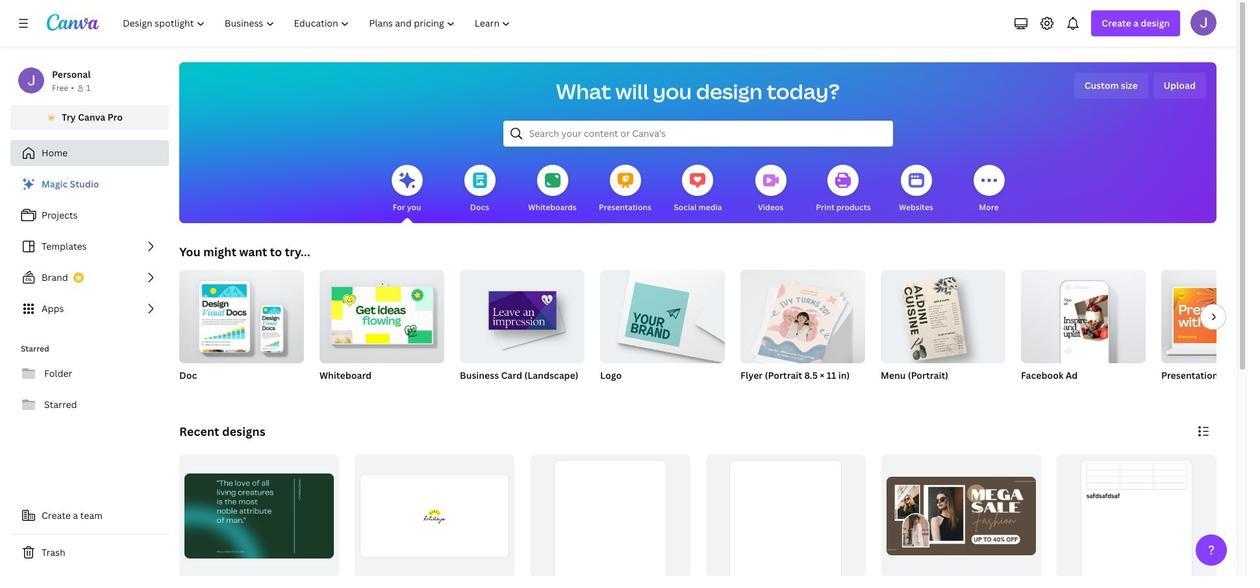Task type: vqa. For each thing, say whether or not it's contained in the screenshot.
Top level navigation 'element'
yes



Task type: locate. For each thing, give the bounding box(es) containing it.
group
[[179, 265, 304, 399], [179, 265, 304, 364], [320, 265, 444, 399], [320, 265, 444, 364], [460, 265, 585, 399], [460, 265, 585, 364], [600, 265, 725, 399], [600, 265, 725, 364], [1021, 265, 1146, 399], [1021, 265, 1146, 364], [741, 270, 865, 399], [741, 270, 865, 368], [881, 270, 1006, 399], [1162, 270, 1247, 399], [1162, 270, 1247, 364], [179, 455, 339, 577], [355, 455, 515, 577], [530, 455, 690, 577], [706, 455, 866, 577], [1057, 455, 1217, 577]]

list
[[10, 172, 169, 322]]

None search field
[[503, 121, 893, 147]]



Task type: describe. For each thing, give the bounding box(es) containing it.
jacob simon image
[[1191, 10, 1217, 36]]

top level navigation element
[[114, 10, 522, 36]]

Search search field
[[529, 121, 867, 146]]



